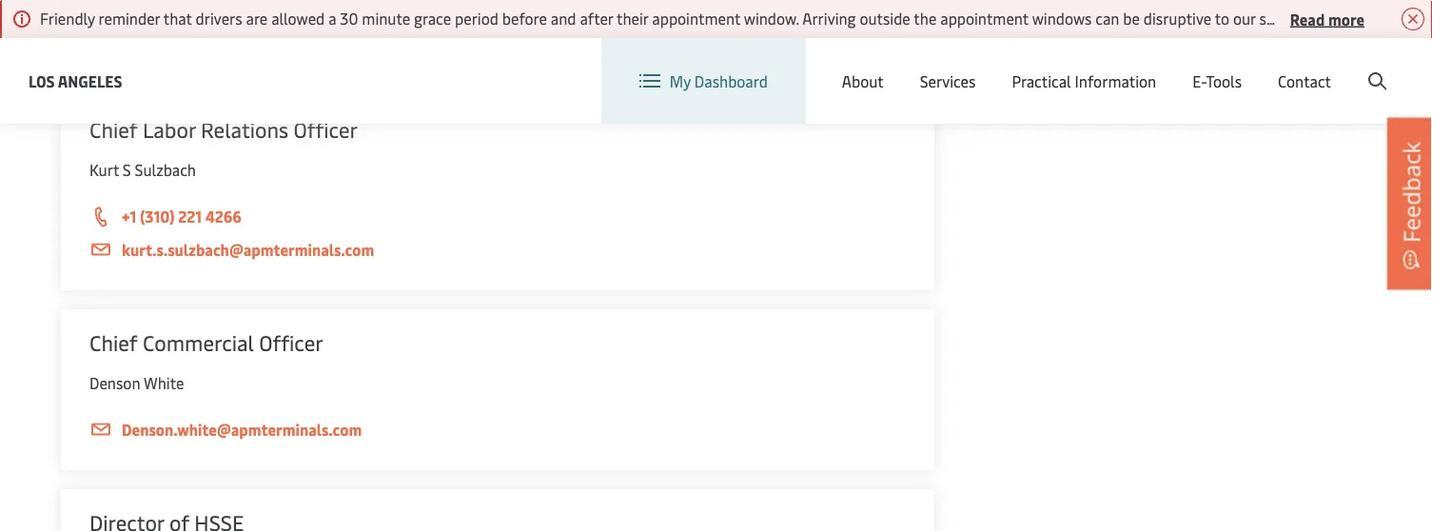 Task type: describe. For each thing, give the bounding box(es) containing it.
services
[[920, 71, 976, 91]]

commercial
[[143, 328, 254, 356]]

about
[[842, 71, 884, 91]]

chief commercial officer
[[89, 328, 323, 356]]

4266
[[205, 206, 242, 227]]

0 vertical spatial officer
[[294, 115, 358, 143]]

feedback
[[1396, 142, 1427, 243]]

login / create account
[[1243, 56, 1396, 76]]

read more button
[[1290, 7, 1365, 30]]

login
[[1243, 56, 1280, 76]]

+1
[[122, 206, 136, 227]]

juan.iglesias@apmterminals.com
[[122, 26, 353, 47]]

tools
[[1206, 71, 1242, 91]]

global menu button
[[1024, 38, 1171, 95]]

denson white
[[89, 373, 184, 393]]

contact button
[[1278, 38, 1332, 124]]

practical information button
[[1012, 38, 1157, 124]]

chief labor relations officer
[[89, 115, 358, 143]]

labor
[[143, 115, 196, 143]]

login / create account link
[[1207, 38, 1396, 94]]

read
[[1290, 8, 1325, 29]]

+1 (310) 221 4266 link
[[89, 205, 906, 229]]

(310)
[[140, 206, 175, 227]]

information
[[1075, 71, 1157, 91]]

sulzbach
[[135, 159, 196, 180]]

feedback button
[[1388, 118, 1432, 289]]

denson.white@apmterminals.com
[[122, 419, 362, 440]]



Task type: vqa. For each thing, say whether or not it's contained in the screenshot.
allowed
no



Task type: locate. For each thing, give the bounding box(es) containing it.
e-
[[1193, 71, 1206, 91]]

2 chief from the top
[[89, 328, 138, 356]]

1 vertical spatial chief
[[89, 328, 138, 356]]

denson.white@apmterminals.com link
[[89, 418, 906, 442]]

los angeles link
[[29, 69, 122, 93]]

0 vertical spatial chief
[[89, 115, 138, 143]]

white
[[144, 373, 184, 393]]

switch location button
[[866, 55, 1005, 76]]

e-tools
[[1193, 71, 1242, 91]]

/
[[1283, 56, 1289, 76]]

los angeles
[[29, 70, 122, 91]]

chief up kurt
[[89, 115, 138, 143]]

kurt.s.sulzbach@apmterminals.com link
[[89, 238, 906, 262]]

global menu
[[1065, 56, 1152, 76]]

officer
[[294, 115, 358, 143], [259, 328, 323, 356]]

create
[[1293, 56, 1337, 76]]

chief up 'denson'
[[89, 328, 138, 356]]

chief for chief commercial officer
[[89, 328, 138, 356]]

e-tools button
[[1193, 38, 1242, 124]]

menu
[[1113, 56, 1152, 76]]

+1 (310) 221 4266
[[122, 206, 242, 227]]

denson
[[89, 373, 140, 393]]

switch
[[897, 56, 942, 76]]

relations
[[201, 115, 289, 143]]

angeles
[[58, 70, 122, 91]]

chief for chief labor relations officer
[[89, 115, 138, 143]]

account
[[1340, 56, 1396, 76]]

location
[[946, 56, 1005, 76]]

s
[[123, 159, 131, 180]]

1 vertical spatial officer
[[259, 328, 323, 356]]

officer right commercial
[[259, 328, 323, 356]]

officer right relations
[[294, 115, 358, 143]]

services button
[[920, 38, 976, 124]]

1 chief from the top
[[89, 115, 138, 143]]

more
[[1329, 8, 1365, 29]]

kurt s sulzbach
[[89, 159, 196, 180]]

close alert image
[[1402, 8, 1425, 30]]

kurt.s.sulzbach@apmterminals.com
[[122, 239, 374, 260]]

chief
[[89, 115, 138, 143], [89, 328, 138, 356]]

221
[[178, 206, 202, 227]]

juan.iglesias@apmterminals.com link
[[89, 25, 906, 49]]

practical information
[[1012, 71, 1157, 91]]

switch location
[[897, 56, 1005, 76]]

global
[[1065, 56, 1109, 76]]

contact
[[1278, 71, 1332, 91]]

read more
[[1290, 8, 1365, 29]]

los
[[29, 70, 55, 91]]

about button
[[842, 38, 884, 124]]

kurt
[[89, 159, 119, 180]]

practical
[[1012, 71, 1071, 91]]



